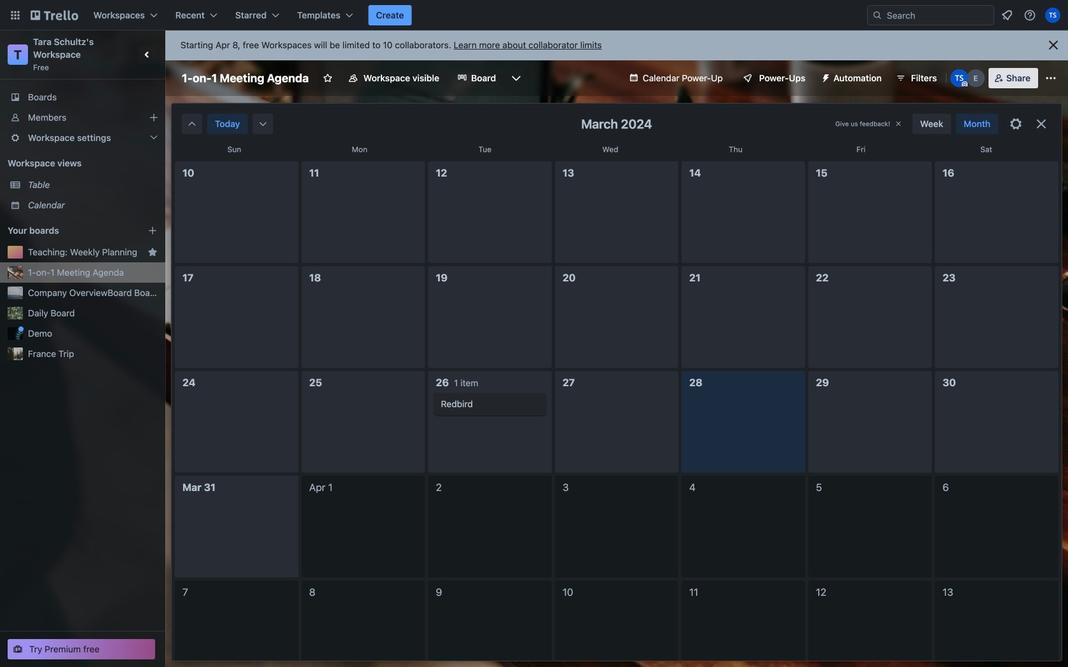 Task type: describe. For each thing, give the bounding box(es) containing it.
Search field
[[867, 5, 995, 25]]

this member is an admin of this board. image
[[962, 81, 968, 87]]

back to home image
[[31, 5, 78, 25]]

workspace navigation collapse icon image
[[139, 46, 156, 64]]

your boards with 6 items element
[[8, 223, 128, 238]]

starred icon image
[[148, 247, 158, 258]]

1 horizontal spatial sm image
[[816, 68, 834, 86]]

tara schultz (taraschultz7) image
[[951, 69, 968, 87]]

show menu image
[[1045, 72, 1058, 85]]

primary element
[[0, 0, 1068, 31]]



Task type: locate. For each thing, give the bounding box(es) containing it.
0 vertical spatial sm image
[[816, 68, 834, 86]]

0 horizontal spatial sm image
[[257, 118, 269, 130]]

add board image
[[148, 226, 158, 236]]

open information menu image
[[1024, 9, 1037, 22]]

0 notifications image
[[1000, 8, 1015, 23]]

customize views image
[[510, 72, 523, 85]]

ethanhunt1 (ethanhunt117) image
[[967, 69, 985, 87]]

star or unstar board image
[[323, 73, 333, 83]]

search image
[[872, 10, 883, 20]]

1 vertical spatial sm image
[[257, 118, 269, 130]]

Board name text field
[[176, 68, 315, 88]]

sm image
[[186, 118, 198, 130]]

tara schultz (taraschultz7) image
[[1045, 8, 1061, 23]]

sm image
[[816, 68, 834, 86], [257, 118, 269, 130]]



Task type: vqa. For each thing, say whether or not it's contained in the screenshot.
Starred Icon
yes



